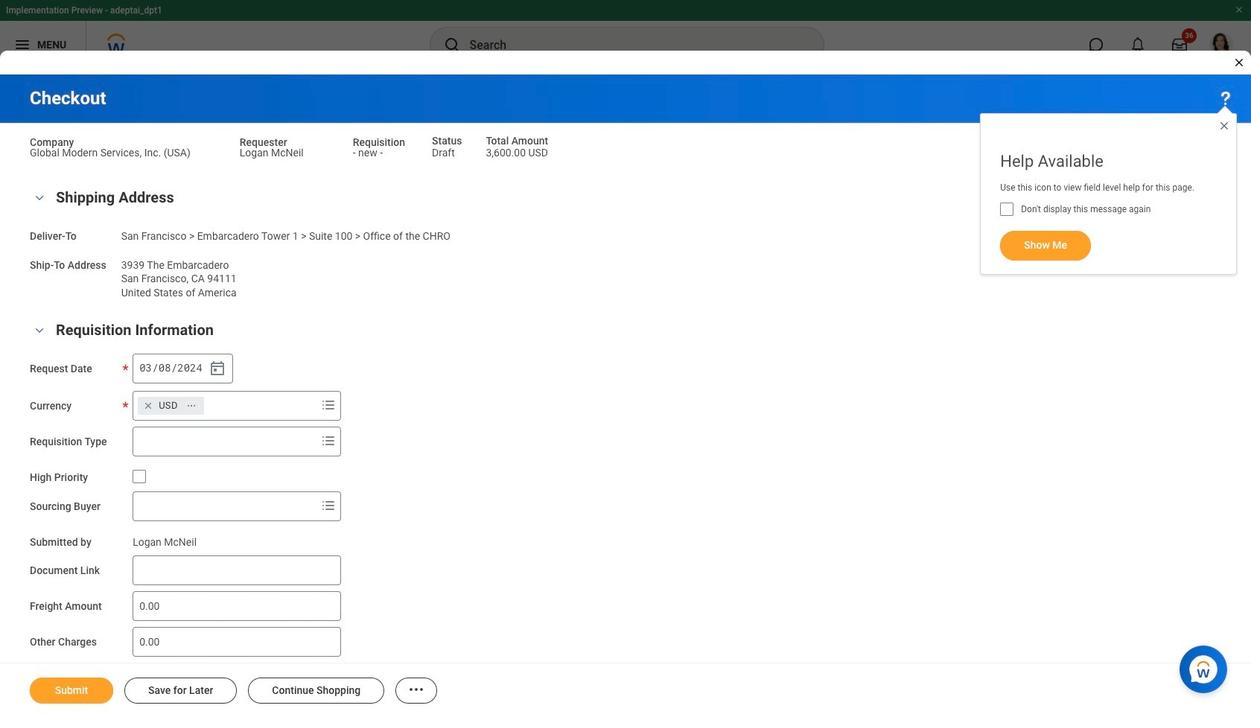 Task type: describe. For each thing, give the bounding box(es) containing it.
related actions image inside 'action bar' region
[[408, 681, 426, 699]]

don't display this message again image
[[1001, 203, 1014, 216]]

Don't display this message again checkbox
[[1001, 203, 1014, 216]]

workday assistant region
[[1180, 640, 1234, 694]]

2 chevron down image from the top
[[31, 326, 48, 336]]

2 search field from the top
[[133, 493, 317, 520]]

1 vertical spatial logan mcneil element
[[133, 533, 197, 548]]

- new - element
[[353, 144, 383, 159]]

close checkout image
[[1234, 57, 1246, 69]]

search image
[[443, 36, 461, 54]]

global modern services, inc. (usa) element
[[30, 144, 191, 159]]

prompts image for 1st search field from the bottom of the page
[[320, 497, 338, 515]]

1 prompts image from the top
[[320, 396, 338, 414]]

inbox large image
[[1173, 37, 1188, 52]]

action bar region
[[0, 663, 1252, 718]]

related actions image inside the usd, press delete to clear value. option
[[186, 401, 197, 411]]



Task type: vqa. For each thing, say whether or not it's contained in the screenshot.
the top Logan McNeil element
yes



Task type: locate. For each thing, give the bounding box(es) containing it.
2 vertical spatial prompts image
[[320, 497, 338, 515]]

usd, press delete to clear value. option
[[138, 397, 204, 415]]

start guided tours image
[[1218, 89, 1236, 107]]

1 chevron down image from the top
[[31, 193, 48, 204]]

profile logan mcneil element
[[1201, 28, 1243, 61]]

related actions image
[[186, 401, 197, 411], [408, 681, 426, 699]]

1 horizontal spatial logan mcneil element
[[240, 144, 304, 159]]

3 prompts image from the top
[[320, 497, 338, 515]]

notifications large image
[[1131, 37, 1146, 52]]

1 vertical spatial chevron down image
[[31, 326, 48, 336]]

usd element
[[159, 399, 178, 413]]

1 search field from the top
[[133, 428, 317, 455]]

calendar image
[[209, 360, 227, 378]]

None text field
[[133, 556, 341, 586], [133, 663, 625, 711], [133, 556, 341, 586], [133, 663, 625, 711]]

0 vertical spatial chevron down image
[[31, 193, 48, 204]]

close environment banner image
[[1236, 5, 1245, 14]]

1 vertical spatial prompts image
[[320, 432, 338, 450]]

0 vertical spatial search field
[[133, 428, 317, 455]]

banner
[[0, 0, 1252, 69]]

close help available image
[[1219, 120, 1231, 132]]

0 vertical spatial related actions image
[[186, 401, 197, 411]]

chevron down image
[[31, 193, 48, 204], [31, 326, 48, 336]]

None text field
[[133, 592, 341, 622], [133, 628, 341, 657], [133, 592, 341, 622], [133, 628, 341, 657]]

1 vertical spatial search field
[[133, 493, 317, 520]]

prompts image
[[320, 396, 338, 414], [320, 432, 338, 450], [320, 497, 338, 515]]

0 vertical spatial prompts image
[[320, 396, 338, 414]]

prompts image for 2nd search field from the bottom of the page
[[320, 432, 338, 450]]

1 horizontal spatial related actions image
[[408, 681, 426, 699]]

0 vertical spatial logan mcneil element
[[240, 144, 304, 159]]

dialog
[[0, 0, 1252, 718], [981, 98, 1238, 275]]

group
[[30, 185, 1222, 300], [30, 318, 1222, 718], [133, 354, 233, 384]]

Search field
[[133, 428, 317, 455], [133, 493, 317, 520]]

main content
[[0, 75, 1252, 718]]

0 horizontal spatial related actions image
[[186, 401, 197, 411]]

1 vertical spatial related actions image
[[408, 681, 426, 699]]

x small image
[[141, 399, 156, 413]]

logan mcneil element
[[240, 144, 304, 159], [133, 533, 197, 548]]

0 horizontal spatial logan mcneil element
[[133, 533, 197, 548]]

2 prompts image from the top
[[320, 432, 338, 450]]



